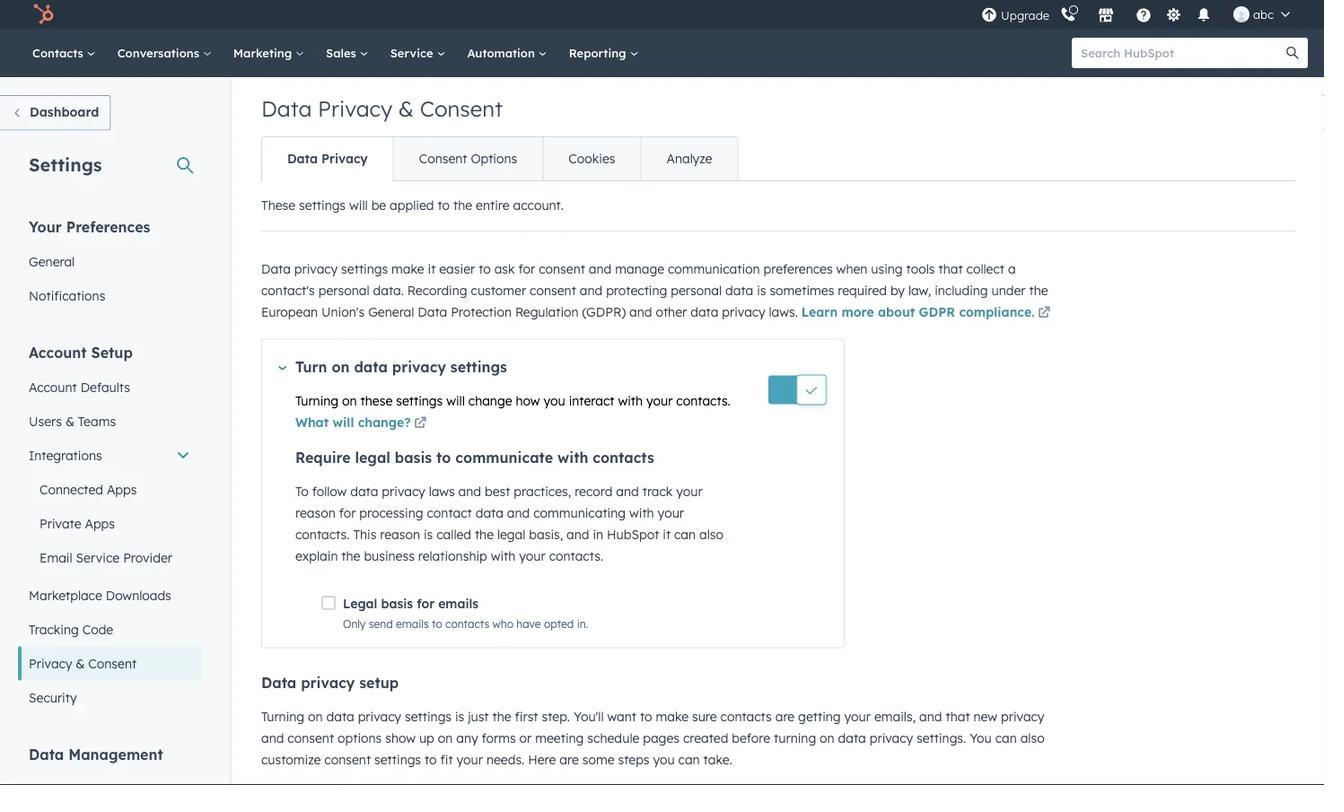 Task type: describe. For each thing, give the bounding box(es) containing it.
0 horizontal spatial legal
[[355, 449, 390, 467]]

analyze link
[[641, 137, 737, 180]]

privacy up options
[[358, 709, 401, 724]]

emails,
[[874, 709, 916, 724]]

first
[[515, 709, 538, 724]]

some
[[582, 752, 615, 768]]

dashboard
[[30, 104, 99, 120]]

european
[[261, 304, 318, 320]]

calling icon image
[[1060, 7, 1076, 23]]

0 vertical spatial basis
[[395, 449, 432, 467]]

privacy for data privacy
[[321, 151, 368, 167]]

2 vertical spatial for
[[417, 596, 435, 612]]

is inside data privacy settings make it easier to ask for consent and manage communication preferences when using tools that collect a contact's personal data. recording customer consent and protecting personal data is sometimes required by law, including under the european union's general data protection regulation (gdpr) and other data privacy laws.
[[757, 283, 766, 298]]

and down protecting
[[629, 304, 652, 320]]

users & teams link
[[18, 404, 201, 439]]

can inside to follow data privacy laws and best practices, record and track your reason for processing contact data and communicating with your contacts. this reason is called the legal basis, and in hubspot it can also explain the business relationship with your contacts.
[[674, 527, 696, 543]]

privacy up contact's
[[294, 261, 338, 277]]

hubspot image
[[32, 4, 54, 25]]

users & teams
[[29, 413, 116, 429]]

change
[[468, 393, 512, 408]]

on for turn on data privacy settings
[[332, 358, 350, 376]]

0 horizontal spatial contacts.
[[295, 527, 350, 543]]

0 vertical spatial contacts
[[593, 449, 654, 467]]

settings image
[[1166, 8, 1182, 24]]

your preferences
[[29, 218, 150, 236]]

service inside the account setup element
[[76, 550, 120, 566]]

1 vertical spatial can
[[995, 730, 1017, 746]]

menu containing abc
[[979, 0, 1303, 29]]

for inside to follow data privacy laws and best practices, record and track your reason for processing contact data and communicating with your contacts. this reason is called the legal basis, and in hubspot it can also explain the business relationship with your contacts.
[[339, 505, 356, 521]]

best
[[485, 484, 510, 500]]

change?
[[358, 414, 411, 430]]

hubspot
[[607, 527, 659, 543]]

what will change?
[[295, 414, 411, 430]]

1 vertical spatial consent
[[419, 151, 467, 167]]

and left in
[[567, 527, 589, 543]]

more
[[842, 304, 874, 320]]

needs.
[[486, 752, 525, 768]]

and left best
[[458, 484, 481, 500]]

basis,
[[529, 527, 563, 543]]

1 vertical spatial contacts
[[445, 617, 489, 630]]

search image
[[1286, 47, 1299, 59]]

is inside to follow data privacy laws and best practices, record and track your reason for processing contact data and communicating with your contacts. this reason is called the legal basis, and in hubspot it can also explain the business relationship with your contacts.
[[424, 527, 433, 543]]

about
[[878, 304, 915, 320]]

protecting
[[606, 283, 667, 298]]

0 vertical spatial you
[[544, 393, 565, 408]]

only send emails to contacts who have opted in.
[[343, 617, 588, 630]]

preferences
[[764, 261, 833, 277]]

privacy left the setup
[[301, 674, 355, 692]]

recording
[[407, 283, 467, 298]]

ask
[[494, 261, 515, 277]]

is inside the turning on data privacy settings is just the first step. you'll want to make sure contacts are getting your emails, and that new privacy and consent options show up on any forms or meeting schedule pages created before turning on data privacy settings. you can also customize consent settings to fit your needs. here are some steps you can take.
[[455, 709, 464, 724]]

on down getting
[[820, 730, 835, 746]]

automation link
[[456, 29, 558, 77]]

1 horizontal spatial contacts.
[[549, 549, 603, 564]]

including
[[935, 283, 988, 298]]

be
[[371, 198, 386, 213]]

tools
[[906, 261, 935, 277]]

tracking code
[[29, 622, 113, 637]]

privacy & consent
[[29, 656, 137, 672]]

provider
[[123, 550, 172, 566]]

make inside data privacy settings make it easier to ask for consent and manage communication preferences when using tools that collect a contact's personal data. recording customer consent and protecting personal data is sometimes required by law, including under the european union's general data protection regulation (gdpr) and other data privacy laws.
[[391, 261, 424, 277]]

data right other
[[691, 304, 719, 320]]

settings link
[[1163, 5, 1185, 24]]

to right applied at the top left of the page
[[438, 198, 450, 213]]

fit
[[440, 752, 453, 768]]

and left track on the bottom
[[616, 484, 639, 500]]

practices,
[[514, 484, 571, 500]]

by
[[890, 283, 905, 298]]

link opens in a new window image
[[1038, 303, 1050, 325]]

navigation containing data privacy
[[261, 136, 738, 181]]

upgrade image
[[981, 8, 997, 24]]

account for account setup
[[29, 343, 87, 361]]

require legal basis to communicate with contacts
[[295, 449, 654, 467]]

the inside data privacy settings make it easier to ask for consent and manage communication preferences when using tools that collect a contact's personal data. recording customer consent and protecting personal data is sometimes required by law, including under the european union's general data protection regulation (gdpr) and other data privacy laws.
[[1029, 283, 1048, 298]]

a
[[1008, 261, 1016, 277]]

communication
[[668, 261, 760, 277]]

Search HubSpot search field
[[1072, 38, 1292, 68]]

using
[[871, 261, 903, 277]]

account for account defaults
[[29, 379, 77, 395]]

& for consent
[[76, 656, 85, 672]]

2 vertical spatial can
[[678, 752, 700, 768]]

marketplaces image
[[1098, 8, 1114, 24]]

service inside 'link'
[[390, 45, 437, 60]]

track
[[642, 484, 673, 500]]

that inside data privacy settings make it easier to ask for consent and manage communication preferences when using tools that collect a contact's personal data. recording customer consent and protecting personal data is sometimes required by law, including under the european union's general data protection regulation (gdpr) and other data privacy laws.
[[939, 261, 963, 277]]

your left emails, at the bottom
[[844, 709, 871, 724]]

your preferences element
[[18, 217, 201, 313]]

security link
[[18, 681, 201, 715]]

take.
[[703, 752, 732, 768]]

link opens in a new window image for learn more about gdpr compliance.
[[1038, 307, 1050, 320]]

marketplace downloads link
[[18, 579, 201, 613]]

to right want
[[640, 709, 652, 724]]

settings down turn on data privacy settings at the left top
[[396, 393, 443, 408]]

privacy right the "new"
[[1001, 709, 1044, 724]]

forms
[[482, 730, 516, 746]]

1 vertical spatial emails
[[396, 617, 429, 630]]

0 vertical spatial will
[[349, 198, 368, 213]]

settings up up
[[405, 709, 452, 724]]

your down track on the bottom
[[658, 505, 684, 521]]

have
[[517, 617, 541, 630]]

to inside data privacy settings make it easier to ask for consent and manage communication preferences when using tools that collect a contact's personal data. recording customer consent and protecting personal data is sometimes required by law, including under the european union's general data protection regulation (gdpr) and other data privacy laws.
[[479, 261, 491, 277]]

the left entire
[[453, 198, 472, 213]]

connected apps
[[40, 482, 137, 497]]

when
[[836, 261, 868, 277]]

the right the called
[[475, 527, 494, 543]]

privacy & consent link
[[18, 647, 201, 681]]

data down getting
[[838, 730, 866, 746]]

service link
[[379, 29, 456, 77]]

your down basis,
[[519, 549, 546, 564]]

turning for turning on data privacy settings is just the first step. you'll want to make sure contacts are getting your emails, and that new privacy and consent options show up on any forms or meeting schedule pages created before turning on data privacy settings. you can also customize consent settings to fit your needs. here are some steps you can take.
[[261, 709, 304, 724]]

how
[[516, 393, 540, 408]]

calling icon button
[[1053, 2, 1084, 26]]

communicating
[[533, 505, 626, 521]]

1 vertical spatial will
[[446, 393, 465, 408]]

conversations
[[117, 45, 203, 60]]

privacy inside the account setup element
[[29, 656, 72, 672]]

0 vertical spatial reason
[[295, 505, 336, 521]]

explain
[[295, 549, 338, 564]]

data management
[[29, 746, 163, 764]]

you
[[970, 730, 992, 746]]

new
[[974, 709, 997, 724]]

1 personal from the left
[[318, 283, 370, 298]]

you'll
[[574, 709, 604, 724]]

turning for turning on these settings will change how you interact with your contacts.
[[295, 393, 339, 408]]

automation
[[467, 45, 538, 60]]

the down this
[[341, 549, 360, 564]]

privacy left laws.
[[722, 304, 765, 320]]

to
[[295, 484, 309, 500]]

who
[[492, 617, 513, 630]]

union's
[[321, 304, 365, 320]]

tracking
[[29, 622, 79, 637]]

customize
[[261, 752, 321, 768]]

general link
[[18, 245, 201, 279]]

this
[[353, 527, 377, 543]]

marketing
[[233, 45, 295, 60]]

protection
[[451, 304, 512, 320]]

privacy down emails, at the bottom
[[870, 730, 913, 746]]

on right up
[[438, 730, 453, 746]]

communicate
[[455, 449, 553, 467]]

in
[[593, 527, 603, 543]]

interact
[[569, 393, 614, 408]]

reporting
[[569, 45, 630, 60]]

your down any
[[457, 752, 483, 768]]

with up record
[[558, 449, 588, 467]]

1 vertical spatial basis
[[381, 596, 413, 612]]

to up laws
[[436, 449, 451, 467]]

relationship
[[418, 549, 487, 564]]

integrations
[[29, 448, 102, 463]]

step.
[[542, 709, 570, 724]]

account setup element
[[18, 342, 201, 715]]

data for data privacy settings make it easier to ask for consent and manage communication preferences when using tools that collect a contact's personal data. recording customer consent and protecting personal data is sometimes required by law, including under the european union's general data protection regulation (gdpr) and other data privacy laws.
[[261, 261, 291, 277]]

settings
[[29, 153, 102, 176]]

these
[[360, 393, 393, 408]]

required
[[838, 283, 887, 298]]

0 vertical spatial emails
[[438, 596, 479, 612]]



Task type: vqa. For each thing, say whether or not it's contained in the screenshot.
& to the right
yes



Task type: locate. For each thing, give the bounding box(es) containing it.
service up data privacy & consent
[[390, 45, 437, 60]]

0 vertical spatial for
[[518, 261, 535, 277]]

options
[[471, 151, 517, 167]]

emails down the legal basis for emails
[[396, 617, 429, 630]]

2 personal from the left
[[671, 283, 722, 298]]

settings up change
[[450, 358, 507, 376]]

legal basis for emails
[[343, 596, 479, 612]]

turning up what at the bottom
[[295, 393, 339, 408]]

0 vertical spatial apps
[[107, 482, 137, 497]]

privacy down sales link
[[318, 95, 392, 122]]

(gdpr)
[[582, 304, 626, 320]]

tracking code link
[[18, 613, 201, 647]]

1 horizontal spatial it
[[663, 527, 671, 543]]

email service provider
[[40, 550, 172, 566]]

data down security at the bottom left of page
[[29, 746, 64, 764]]

2 vertical spatial contacts
[[720, 709, 772, 724]]

privacy up 'processing'
[[382, 484, 425, 500]]

0 horizontal spatial for
[[339, 505, 356, 521]]

downloads
[[106, 588, 171, 603]]

general down data.
[[368, 304, 414, 320]]

data for data privacy & consent
[[261, 95, 312, 122]]

record
[[575, 484, 613, 500]]

0 horizontal spatial is
[[424, 527, 433, 543]]

0 vertical spatial can
[[674, 527, 696, 543]]

data down communication
[[725, 283, 753, 298]]

can right hubspot
[[674, 527, 696, 543]]

it up recording
[[428, 261, 436, 277]]

0 vertical spatial general
[[29, 254, 75, 269]]

1 account from the top
[[29, 343, 87, 361]]

and up settings.
[[919, 709, 942, 724]]

legal
[[355, 449, 390, 467], [497, 527, 526, 543]]

0 horizontal spatial &
[[65, 413, 74, 429]]

your right track on the bottom
[[676, 484, 703, 500]]

0 vertical spatial account
[[29, 343, 87, 361]]

gdpr
[[919, 304, 955, 320]]

0 horizontal spatial make
[[391, 261, 424, 277]]

menu
[[979, 0, 1303, 29]]

your right interact
[[646, 393, 673, 408]]

consent options link
[[393, 137, 542, 180]]

send
[[369, 617, 393, 630]]

0 horizontal spatial general
[[29, 254, 75, 269]]

1 vertical spatial turning
[[261, 709, 304, 724]]

you right how
[[544, 393, 565, 408]]

privacy down data privacy & consent
[[321, 151, 368, 167]]

& for teams
[[65, 413, 74, 429]]

it inside data privacy settings make it easier to ask for consent and manage communication preferences when using tools that collect a contact's personal data. recording customer consent and protecting personal data is sometimes required by law, including under the european union's general data protection regulation (gdpr) and other data privacy laws.
[[428, 261, 436, 277]]

is left the called
[[424, 527, 433, 543]]

settings up data.
[[341, 261, 388, 277]]

0 horizontal spatial contacts
[[445, 617, 489, 630]]

1 vertical spatial also
[[1020, 730, 1045, 746]]

data privacy settings make it easier to ask for consent and manage communication preferences when using tools that collect a contact's personal data. recording customer consent and protecting personal data is sometimes required by law, including under the european union's general data protection regulation (gdpr) and other data privacy laws.
[[261, 261, 1048, 320]]

for inside data privacy settings make it easier to ask for consent and manage communication preferences when using tools that collect a contact's personal data. recording customer consent and protecting personal data is sometimes required by law, including under the european union's general data protection regulation (gdpr) and other data privacy laws.
[[518, 261, 535, 277]]

make inside the turning on data privacy settings is just the first step. you'll want to make sure contacts are getting your emails, and that new privacy and consent options show up on any forms or meeting schedule pages created before turning on data privacy settings. you can also customize consent settings to fit your needs. here are some steps you can take.
[[656, 709, 689, 724]]

only
[[343, 617, 366, 630]]

1 vertical spatial account
[[29, 379, 77, 395]]

data.
[[373, 283, 404, 298]]

privacy up security at the bottom left of page
[[29, 656, 72, 672]]

to left the fit at the bottom of the page
[[425, 752, 437, 768]]

0 horizontal spatial you
[[544, 393, 565, 408]]

contacts inside the turning on data privacy settings is just the first step. you'll want to make sure contacts are getting your emails, and that new privacy and consent options show up on any forms or meeting schedule pages created before turning on data privacy settings. you can also customize consent settings to fit your needs. here are some steps you can take.
[[720, 709, 772, 724]]

turning inside the turning on data privacy settings is just the first step. you'll want to make sure contacts are getting your emails, and that new privacy and consent options show up on any forms or meeting schedule pages created before turning on data privacy settings. you can also customize consent settings to fit your needs. here are some steps you can take.
[[261, 709, 304, 724]]

2 vertical spatial &
[[76, 656, 85, 672]]

0 vertical spatial it
[[428, 261, 436, 277]]

analyze
[[667, 151, 712, 167]]

0 horizontal spatial personal
[[318, 283, 370, 298]]

marketing link
[[222, 29, 315, 77]]

0 vertical spatial privacy
[[318, 95, 392, 122]]

0 vertical spatial make
[[391, 261, 424, 277]]

the inside the turning on data privacy settings is just the first step. you'll want to make sure contacts are getting your emails, and that new privacy and consent options show up on any forms or meeting schedule pages created before turning on data privacy settings. you can also customize consent settings to fit your needs. here are some steps you can take.
[[492, 709, 511, 724]]

private apps
[[40, 516, 115, 531]]

data management element
[[18, 745, 201, 786]]

data privacy
[[287, 151, 368, 167]]

that inside the turning on data privacy settings is just the first step. you'll want to make sure contacts are getting your emails, and that new privacy and consent options show up on any forms or meeting schedule pages created before turning on data privacy settings. you can also customize consent settings to fit your needs. here are some steps you can take.
[[946, 709, 970, 724]]

settings down show
[[374, 752, 421, 768]]

account defaults
[[29, 379, 130, 395]]

0 horizontal spatial also
[[699, 527, 724, 543]]

code
[[82, 622, 113, 637]]

it right hubspot
[[663, 527, 671, 543]]

0 vertical spatial are
[[775, 709, 795, 724]]

data down best
[[476, 505, 504, 521]]

settings
[[299, 198, 346, 213], [341, 261, 388, 277], [450, 358, 507, 376], [396, 393, 443, 408], [405, 709, 452, 724], [374, 752, 421, 768]]

1 vertical spatial are
[[560, 752, 579, 768]]

reason down the to
[[295, 505, 336, 521]]

1 horizontal spatial reason
[[380, 527, 420, 543]]

0 vertical spatial contacts.
[[676, 393, 731, 408]]

search button
[[1277, 38, 1308, 68]]

personal down communication
[[671, 283, 722, 298]]

also inside to follow data privacy laws and best practices, record and track your reason for processing contact data and communicating with your contacts. this reason is called the legal basis, and in hubspot it can also explain the business relationship with your contacts.
[[699, 527, 724, 543]]

1 vertical spatial privacy
[[321, 151, 368, 167]]

1 vertical spatial that
[[946, 709, 970, 724]]

general inside your preferences element
[[29, 254, 75, 269]]

general
[[29, 254, 75, 269], [368, 304, 414, 320]]

& right the users on the left
[[65, 413, 74, 429]]

general down your
[[29, 254, 75, 269]]

consent down tracking code link
[[88, 656, 137, 672]]

personal up union's
[[318, 283, 370, 298]]

data
[[261, 95, 312, 122], [287, 151, 318, 167], [261, 261, 291, 277], [418, 304, 447, 320], [261, 674, 297, 692], [29, 746, 64, 764]]

laws.
[[769, 304, 798, 320]]

private
[[40, 516, 81, 531]]

0 horizontal spatial reason
[[295, 505, 336, 521]]

settings right these on the top left
[[299, 198, 346, 213]]

created
[[683, 730, 728, 746]]

navigation
[[261, 136, 738, 181]]

notifications image
[[1196, 8, 1212, 24]]

data for data privacy
[[287, 151, 318, 167]]

apps down 'integrations' button
[[107, 482, 137, 497]]

turning on these settings will change how you interact with your contacts.
[[295, 393, 731, 408]]

0 vertical spatial &
[[398, 95, 414, 122]]

gary orlando image
[[1234, 6, 1250, 22]]

0 vertical spatial is
[[757, 283, 766, 298]]

2 horizontal spatial is
[[757, 283, 766, 298]]

basis up laws
[[395, 449, 432, 467]]

on down data privacy setup
[[308, 709, 323, 724]]

upgrade
[[1001, 8, 1049, 23]]

applied
[[390, 198, 434, 213]]

caret image
[[278, 366, 287, 371]]

help image
[[1136, 8, 1152, 24]]

0 horizontal spatial it
[[428, 261, 436, 277]]

you down the pages
[[653, 752, 675, 768]]

connected
[[40, 482, 103, 497]]

email
[[40, 550, 72, 566]]

security
[[29, 690, 77, 706]]

marketplace downloads
[[29, 588, 171, 603]]

account up account defaults
[[29, 343, 87, 361]]

can right you
[[995, 730, 1017, 746]]

also right hubspot
[[699, 527, 724, 543]]

privacy up these at the left of page
[[392, 358, 446, 376]]

0 horizontal spatial service
[[76, 550, 120, 566]]

the up forms
[[492, 709, 511, 724]]

2 vertical spatial is
[[455, 709, 464, 724]]

2 vertical spatial contacts.
[[549, 549, 603, 564]]

1 horizontal spatial contacts
[[593, 449, 654, 467]]

data up these at the left of page
[[354, 358, 388, 376]]

reason down 'processing'
[[380, 527, 420, 543]]

contacts link
[[22, 29, 107, 77]]

basis up send on the bottom left
[[381, 596, 413, 612]]

you
[[544, 393, 565, 408], [653, 752, 675, 768]]

and up (gdpr)
[[580, 283, 603, 298]]

with right interact
[[618, 393, 643, 408]]

for up this
[[339, 505, 356, 521]]

1 vertical spatial legal
[[497, 527, 526, 543]]

0 vertical spatial legal
[[355, 449, 390, 467]]

basis
[[395, 449, 432, 467], [381, 596, 413, 612]]

and up customize
[[261, 730, 284, 746]]

business
[[364, 549, 415, 564]]

make up data.
[[391, 261, 424, 277]]

contacts left who
[[445, 617, 489, 630]]

for
[[518, 261, 535, 277], [339, 505, 356, 521], [417, 596, 435, 612]]

1 vertical spatial contacts.
[[295, 527, 350, 543]]

data up these on the top left
[[287, 151, 318, 167]]

it
[[428, 261, 436, 277], [663, 527, 671, 543]]

1 horizontal spatial general
[[368, 304, 414, 320]]

2 vertical spatial privacy
[[29, 656, 72, 672]]

0 vertical spatial turning
[[295, 393, 339, 408]]

1 vertical spatial you
[[653, 752, 675, 768]]

require
[[295, 449, 351, 467]]

2 vertical spatial will
[[333, 414, 354, 430]]

that up including
[[939, 261, 963, 277]]

for right ask
[[518, 261, 535, 277]]

on for turning on these settings will change how you interact with your contacts.
[[342, 393, 357, 408]]

your
[[29, 218, 62, 236]]

settings.
[[917, 730, 966, 746]]

1 horizontal spatial is
[[455, 709, 464, 724]]

make
[[391, 261, 424, 277], [656, 709, 689, 724]]

1 horizontal spatial personal
[[671, 283, 722, 298]]

consent inside the account setup element
[[88, 656, 137, 672]]

link opens in a new window image inside learn more about gdpr compliance. link
[[1038, 307, 1050, 320]]

can
[[674, 527, 696, 543], [995, 730, 1017, 746], [678, 752, 700, 768]]

are down meeting
[[560, 752, 579, 768]]

emails up only send emails to contacts who have opted in.
[[438, 596, 479, 612]]

0 vertical spatial also
[[699, 527, 724, 543]]

2 horizontal spatial contacts
[[720, 709, 772, 724]]

2 horizontal spatial contacts.
[[676, 393, 731, 408]]

email service provider link
[[18, 541, 201, 575]]

legal
[[343, 596, 377, 612]]

cookies
[[569, 151, 615, 167]]

laws
[[429, 484, 455, 500]]

opted
[[544, 617, 574, 630]]

1 vertical spatial apps
[[85, 516, 115, 531]]

sales link
[[315, 29, 379, 77]]

on right turn
[[332, 358, 350, 376]]

data down marketing link
[[261, 95, 312, 122]]

for up only send emails to contacts who have opted in.
[[417, 596, 435, 612]]

apps for private apps
[[85, 516, 115, 531]]

under
[[992, 283, 1026, 298]]

will left be
[[349, 198, 368, 213]]

that up settings.
[[946, 709, 970, 724]]

0 vertical spatial service
[[390, 45, 437, 60]]

1 vertical spatial service
[[76, 550, 120, 566]]

& down service 'link'
[[398, 95, 414, 122]]

1 vertical spatial reason
[[380, 527, 420, 543]]

1 horizontal spatial &
[[76, 656, 85, 672]]

0 vertical spatial that
[[939, 261, 963, 277]]

dashboard link
[[0, 95, 111, 131]]

data for data management
[[29, 746, 64, 764]]

data up options
[[326, 709, 354, 724]]

legal inside to follow data privacy laws and best practices, record and track your reason for processing contact data and communicating with your contacts. this reason is called the legal basis, and in hubspot it can also explain the business relationship with your contacts.
[[497, 527, 526, 543]]

2 account from the top
[[29, 379, 77, 395]]

consent options
[[419, 151, 517, 167]]

contacts
[[593, 449, 654, 467], [445, 617, 489, 630], [720, 709, 772, 724]]

the up link opens in a new window image
[[1029, 283, 1048, 298]]

2 vertical spatial consent
[[88, 656, 137, 672]]

link opens in a new window image
[[1038, 307, 1050, 320], [414, 413, 427, 435], [414, 417, 427, 430]]

will left change
[[446, 393, 465, 408]]

apps up 'email service provider'
[[85, 516, 115, 531]]

are
[[775, 709, 795, 724], [560, 752, 579, 768]]

to down the legal basis for emails
[[432, 617, 442, 630]]

make up the pages
[[656, 709, 689, 724]]

data for data privacy setup
[[261, 674, 297, 692]]

that
[[939, 261, 963, 277], [946, 709, 970, 724]]

legal left basis,
[[497, 527, 526, 543]]

1 vertical spatial is
[[424, 527, 433, 543]]

link opens in a new window image inside what will change? link
[[414, 417, 427, 430]]

data up 'processing'
[[350, 484, 378, 500]]

1 horizontal spatial are
[[775, 709, 795, 724]]

account up the users on the left
[[29, 379, 77, 395]]

turning up customize
[[261, 709, 304, 724]]

users
[[29, 413, 62, 429]]

with up hubspot
[[629, 505, 654, 521]]

0 horizontal spatial emails
[[396, 617, 429, 630]]

contacts up record
[[593, 449, 654, 467]]

2 horizontal spatial &
[[398, 95, 414, 122]]

setup
[[91, 343, 133, 361]]

0 vertical spatial consent
[[420, 95, 503, 122]]

is left just
[[455, 709, 464, 724]]

1 horizontal spatial make
[[656, 709, 689, 724]]

1 horizontal spatial service
[[390, 45, 437, 60]]

1 vertical spatial it
[[663, 527, 671, 543]]

consent
[[539, 261, 585, 277], [530, 283, 576, 298], [288, 730, 334, 746], [324, 752, 371, 768]]

privacy for data privacy & consent
[[318, 95, 392, 122]]

consent left options
[[419, 151, 467, 167]]

1 vertical spatial general
[[368, 304, 414, 320]]

sales
[[326, 45, 360, 60]]

also inside the turning on data privacy settings is just the first step. you'll want to make sure contacts are getting your emails, and that new privacy and consent options show up on any forms or meeting schedule pages created before turning on data privacy settings. you can also customize consent settings to fit your needs. here are some steps you can take.
[[1020, 730, 1045, 746]]

turning
[[774, 730, 816, 746]]

can down the created
[[678, 752, 700, 768]]

here
[[528, 752, 556, 768]]

on for turning on data privacy settings is just the first step. you'll want to make sure contacts are getting your emails, and that new privacy and consent options show up on any forms or meeting schedule pages created before turning on data privacy settings. you can also customize consent settings to fit your needs. here are some steps you can take.
[[308, 709, 323, 724]]

on
[[332, 358, 350, 376], [342, 393, 357, 408], [308, 709, 323, 724], [438, 730, 453, 746], [820, 730, 835, 746]]

1 vertical spatial make
[[656, 709, 689, 724]]

general inside data privacy settings make it easier to ask for consent and manage communication preferences when using tools that collect a contact's personal data. recording customer consent and protecting personal data is sometimes required by law, including under the european union's general data protection regulation (gdpr) and other data privacy laws.
[[368, 304, 414, 320]]

apps for connected apps
[[107, 482, 137, 497]]

management
[[68, 746, 163, 764]]

to left ask
[[479, 261, 491, 277]]

is left sometimes
[[757, 283, 766, 298]]

privacy inside to follow data privacy laws and best practices, record and track your reason for processing contact data and communicating with your contacts. this reason is called the legal basis, and in hubspot it can also explain the business relationship with your contacts.
[[382, 484, 425, 500]]

in.
[[577, 617, 588, 630]]

called
[[437, 527, 471, 543]]

1 horizontal spatial also
[[1020, 730, 1045, 746]]

settings inside data privacy settings make it easier to ask for consent and manage communication preferences when using tools that collect a contact's personal data. recording customer consent and protecting personal data is sometimes required by law, including under the european union's general data protection regulation (gdpr) and other data privacy laws.
[[341, 261, 388, 277]]

it inside to follow data privacy laws and best practices, record and track your reason for processing contact data and communicating with your contacts. this reason is called the legal basis, and in hubspot it can also explain the business relationship with your contacts.
[[663, 527, 671, 543]]

meeting
[[535, 730, 584, 746]]

1 horizontal spatial legal
[[497, 527, 526, 543]]

regulation
[[515, 304, 579, 320]]

1 horizontal spatial for
[[417, 596, 435, 612]]

1 horizontal spatial emails
[[438, 596, 479, 612]]

2 horizontal spatial for
[[518, 261, 535, 277]]

and left manage on the top of page
[[589, 261, 612, 277]]

follow
[[312, 484, 347, 500]]

teams
[[78, 413, 116, 429]]

link opens in a new window image for what will change?
[[414, 417, 427, 430]]

hubspot link
[[22, 4, 67, 25]]

1 vertical spatial for
[[339, 505, 356, 521]]

1 horizontal spatial you
[[653, 752, 675, 768]]

1 vertical spatial &
[[65, 413, 74, 429]]

and down best
[[507, 505, 530, 521]]

you inside the turning on data privacy settings is just the first step. you'll want to make sure contacts are getting your emails, and that new privacy and consent options show up on any forms or meeting schedule pages created before turning on data privacy settings. you can also customize consent settings to fit your needs. here are some steps you can take.
[[653, 752, 675, 768]]

contacts up "before"
[[720, 709, 772, 724]]

schedule
[[587, 730, 639, 746]]

with right 'relationship'
[[491, 549, 516, 564]]

want
[[607, 709, 637, 724]]

data down recording
[[418, 304, 447, 320]]

personal
[[318, 283, 370, 298], [671, 283, 722, 298]]

0 horizontal spatial are
[[560, 752, 579, 768]]



